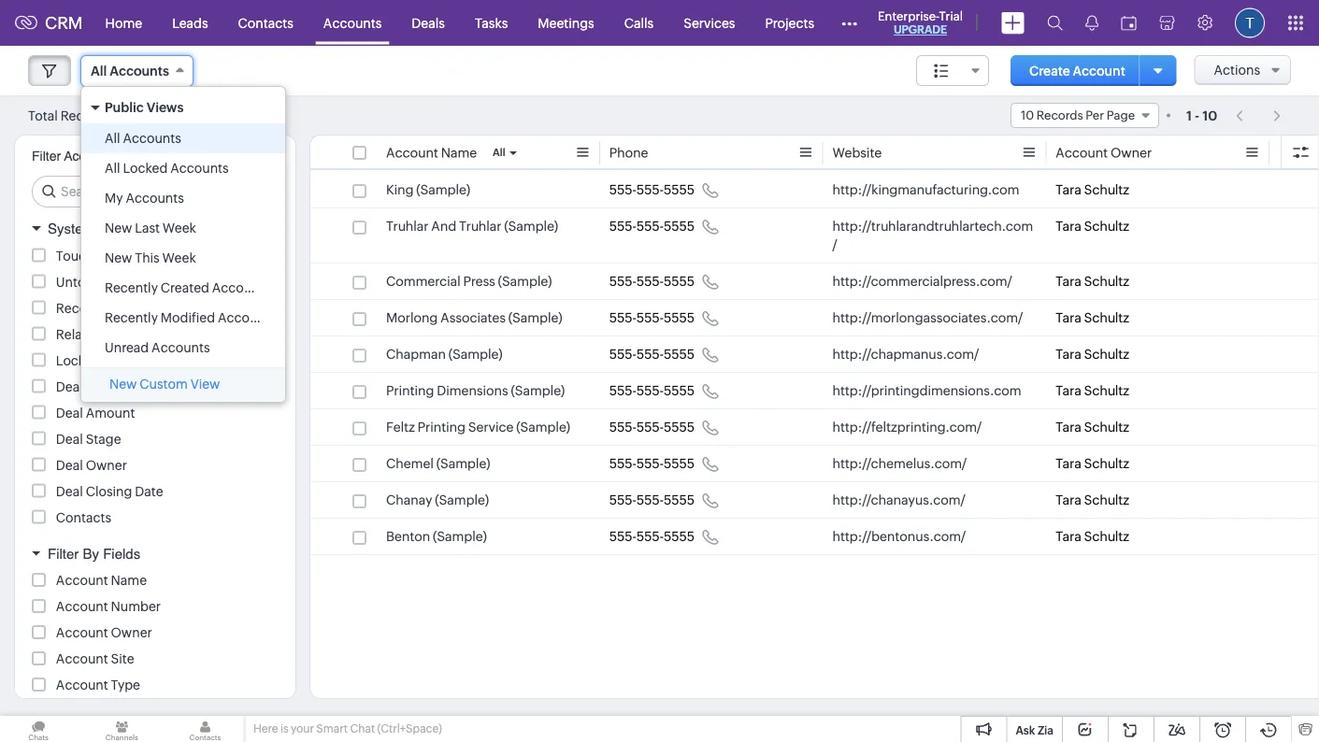 Task type: locate. For each thing, give the bounding box(es) containing it.
printing down chapman
[[386, 383, 434, 398]]

1 horizontal spatial truhlar
[[459, 219, 502, 234]]

1 vertical spatial contacts
[[56, 510, 111, 525]]

accounts link
[[308, 0, 397, 45]]

create menu image
[[1001, 12, 1025, 34]]

None field
[[916, 55, 989, 86]]

0 horizontal spatial account name
[[56, 573, 147, 588]]

filter
[[32, 149, 61, 164], [48, 546, 79, 562]]

ask
[[1016, 724, 1035, 737]]

5 555-555-5555 from the top
[[609, 347, 695, 362]]

deals
[[412, 15, 445, 30], [56, 379, 89, 394]]

owner down number
[[111, 626, 152, 640]]

1 week from the top
[[162, 221, 196, 236]]

1
[[1187, 108, 1192, 123]]

recently
[[105, 281, 158, 295], [105, 310, 158, 325]]

by
[[83, 546, 99, 562]]

1 555-555-5555 from the top
[[609, 182, 695, 197]]

contacts right leads
[[238, 15, 293, 30]]

custom
[[140, 377, 188, 392]]

all accounts
[[91, 64, 169, 79], [105, 131, 181, 146]]

chanay (sample)
[[386, 493, 489, 508]]

3 555-555-5555 from the top
[[609, 274, 695, 289]]

row group
[[310, 172, 1319, 555]]

Other Modules field
[[829, 8, 870, 38]]

(sample) up commercial press (sample) link
[[504, 219, 558, 234]]

0 vertical spatial recently
[[105, 281, 158, 295]]

created
[[161, 281, 209, 295]]

tara schultz for http://bentonus.com/
[[1056, 529, 1129, 544]]

0 vertical spatial account owner
[[1056, 145, 1152, 160]]

1 tara schultz from the top
[[1056, 182, 1129, 197]]

1 vertical spatial filter
[[48, 546, 79, 562]]

accounts up by
[[123, 131, 181, 146]]

http://truhlarandtruhlartech.com / link
[[833, 217, 1037, 254]]

0 horizontal spatial 10
[[113, 109, 127, 123]]

filters
[[151, 221, 189, 237]]

total records 10
[[28, 108, 127, 123]]

tara schultz for http://chanayus.com/
[[1056, 493, 1129, 508]]

(sample) right press
[[498, 274, 552, 289]]

0 horizontal spatial truhlar
[[386, 219, 429, 234]]

6 tara schultz from the top
[[1056, 383, 1129, 398]]

(sample) right associates
[[508, 310, 562, 325]]

feltz printing service (sample)
[[386, 420, 570, 435]]

deals up deal amount on the bottom left of the page
[[56, 379, 89, 394]]

modified
[[161, 310, 215, 325]]

6 schultz from the top
[[1084, 383, 1129, 398]]

all up truhlar and truhlar (sample) link
[[493, 147, 505, 158]]

10 up by
[[113, 109, 127, 123]]

deal for deal owner
[[56, 458, 83, 473]]

actions
[[1214, 63, 1260, 78]]

2 tara from the top
[[1056, 219, 1082, 234]]

(sample) up and
[[416, 182, 470, 197]]

calendar image
[[1121, 15, 1137, 30]]

filter by fields
[[48, 546, 140, 562]]

account name up king (sample) link
[[386, 145, 477, 160]]

0 vertical spatial all accounts
[[91, 64, 169, 79]]

commercial press (sample)
[[386, 274, 552, 289]]

5 schultz from the top
[[1084, 347, 1129, 362]]

0 vertical spatial week
[[162, 221, 196, 236]]

leads
[[172, 15, 208, 30]]

new for new this week
[[105, 251, 132, 266]]

1 vertical spatial all accounts
[[105, 131, 181, 146]]

0 vertical spatial action
[[103, 301, 143, 316]]

my accounts option
[[81, 183, 285, 213]]

1 horizontal spatial contacts
[[238, 15, 293, 30]]

account owner down per at right top
[[1056, 145, 1152, 160]]

2 horizontal spatial 10
[[1203, 108, 1218, 123]]

locked down 'related'
[[56, 353, 101, 368]]

record action
[[56, 301, 143, 316]]

views
[[147, 100, 184, 115]]

name up king (sample) link
[[441, 145, 477, 160]]

new up untouched records
[[105, 251, 132, 266]]

deal owner
[[56, 458, 127, 473]]

morlong
[[386, 310, 438, 325]]

3 schultz from the top
[[1084, 274, 1129, 289]]

7 5555 from the top
[[664, 420, 695, 435]]

1 vertical spatial locked
[[56, 353, 101, 368]]

10 down create
[[1021, 108, 1034, 122]]

10 5555 from the top
[[664, 529, 695, 544]]

7 schultz from the top
[[1084, 420, 1129, 435]]

create menu element
[[990, 0, 1036, 45]]

fields
[[103, 546, 140, 562]]

(sample) up printing dimensions (sample)
[[449, 347, 503, 362]]

2 week from the top
[[162, 251, 196, 266]]

0 vertical spatial locked
[[123, 161, 168, 176]]

1 vertical spatial name
[[111, 573, 147, 588]]

records up filter accounts by on the top left
[[60, 108, 111, 123]]

recently for recently modified accounts
[[105, 310, 158, 325]]

records for related
[[105, 327, 155, 342]]

0 vertical spatial filter
[[32, 149, 61, 164]]

0 horizontal spatial name
[[111, 573, 147, 588]]

signals element
[[1074, 0, 1110, 46]]

records down "new this week"
[[127, 274, 177, 289]]

1 horizontal spatial action
[[158, 327, 198, 342]]

1 deal from the top
[[56, 405, 83, 420]]

5555 for http://kingmanufacturing.com
[[664, 182, 695, 197]]

records inside field
[[1037, 108, 1083, 122]]

schultz
[[1084, 182, 1129, 197], [1084, 219, 1129, 234], [1084, 274, 1129, 289], [1084, 310, 1129, 325], [1084, 347, 1129, 362], [1084, 383, 1129, 398], [1084, 420, 1129, 435], [1084, 456, 1129, 471], [1084, 493, 1129, 508], [1084, 529, 1129, 544]]

2 vertical spatial new
[[109, 377, 137, 392]]

1 horizontal spatial locked
[[123, 161, 168, 176]]

action up related records action
[[103, 301, 143, 316]]

9 schultz from the top
[[1084, 493, 1129, 508]]

deals left tasks
[[412, 15, 445, 30]]

filter for filter by fields
[[48, 546, 79, 562]]

3 tara from the top
[[1056, 274, 1082, 289]]

account down account site
[[56, 678, 108, 693]]

records for total
[[60, 108, 111, 123]]

chanay (sample) link
[[386, 491, 489, 510]]

4 555-555-5555 from the top
[[609, 310, 695, 325]]

new left last
[[105, 221, 132, 236]]

morlong associates (sample) link
[[386, 309, 562, 327]]

555-555-5555 for truhlar and truhlar (sample)
[[609, 219, 695, 234]]

tara for http://printingdimensions.com
[[1056, 383, 1082, 398]]

5 5555 from the top
[[664, 347, 695, 362]]

deal down deal stage
[[56, 458, 83, 473]]

2 recently from the top
[[105, 310, 158, 325]]

10 Records Per Page field
[[1011, 103, 1159, 128]]

account site
[[56, 652, 134, 667]]

owner down page
[[1111, 145, 1152, 160]]

navigation
[[1227, 102, 1291, 129]]

5 tara schultz from the top
[[1056, 347, 1129, 362]]

chat
[[350, 723, 375, 735]]

1 horizontal spatial account name
[[386, 145, 477, 160]]

my accounts
[[105, 191, 184, 206]]

locked inside option
[[123, 161, 168, 176]]

9 5555 from the top
[[664, 493, 695, 508]]

records for 10
[[1037, 108, 1083, 122]]

account owner
[[1056, 145, 1152, 160], [56, 626, 152, 640]]

0 vertical spatial new
[[105, 221, 132, 236]]

http://printingdimensions.com
[[833, 383, 1022, 398]]

feltz
[[386, 420, 415, 435]]

4 deal from the top
[[56, 484, 83, 499]]

king (sample)
[[386, 182, 470, 197]]

all locked accounts option
[[81, 153, 285, 183]]

10 tara from the top
[[1056, 529, 1082, 544]]

10 schultz from the top
[[1084, 529, 1129, 544]]

1 vertical spatial week
[[162, 251, 196, 266]]

1 horizontal spatial 10
[[1021, 108, 1034, 122]]

5555 for http://chapmanus.com/
[[664, 347, 695, 362]]

tara
[[1056, 182, 1082, 197], [1056, 219, 1082, 234], [1056, 274, 1082, 289], [1056, 310, 1082, 325], [1056, 347, 1082, 362], [1056, 383, 1082, 398], [1056, 420, 1082, 435], [1056, 456, 1082, 471], [1056, 493, 1082, 508], [1056, 529, 1082, 544]]

contacts image
[[167, 716, 244, 742]]

commercial
[[386, 274, 461, 289]]

(sample) down feltz printing service (sample)
[[436, 456, 490, 471]]

chemel
[[386, 456, 434, 471]]

1 vertical spatial deals
[[56, 379, 89, 394]]

related records action
[[56, 327, 198, 342]]

recently down this
[[105, 281, 158, 295]]

name for account number
[[111, 573, 147, 588]]

10 555-555-5555 from the top
[[609, 529, 695, 544]]

2 deal from the top
[[56, 432, 83, 446]]

signals image
[[1086, 15, 1099, 31]]

7 555-555-5555 from the top
[[609, 420, 695, 435]]

(sample) up service
[[511, 383, 565, 398]]

contacts link
[[223, 0, 308, 45]]

services link
[[669, 0, 750, 45]]

0 horizontal spatial contacts
[[56, 510, 111, 525]]

8 5555 from the top
[[664, 456, 695, 471]]

6 tara from the top
[[1056, 383, 1082, 398]]

deal left stage
[[56, 432, 83, 446]]

action down modified
[[158, 327, 198, 342]]

0 vertical spatial deals
[[412, 15, 445, 30]]

Search text field
[[33, 177, 281, 207]]

http://chapmanus.com/ link
[[833, 345, 979, 364]]

7 tara from the top
[[1056, 420, 1082, 435]]

10 right -
[[1203, 108, 1218, 123]]

recently created accounts
[[105, 281, 270, 295]]

5555
[[664, 182, 695, 197], [664, 219, 695, 234], [664, 274, 695, 289], [664, 310, 695, 325], [664, 347, 695, 362], [664, 383, 695, 398], [664, 420, 695, 435], [664, 456, 695, 471], [664, 493, 695, 508], [664, 529, 695, 544]]

account name
[[386, 145, 477, 160], [56, 573, 147, 588]]

accounts left "deals" link
[[323, 15, 382, 30]]

locked
[[123, 161, 168, 176], [56, 353, 101, 368]]

4 schultz from the top
[[1084, 310, 1129, 325]]

recently for recently created accounts
[[105, 281, 158, 295]]

5555 for http://commercialpress.com/
[[664, 274, 695, 289]]

3 deal from the top
[[56, 458, 83, 473]]

account name for account number
[[56, 573, 147, 588]]

5 tara from the top
[[1056, 347, 1082, 362]]

9 tara from the top
[[1056, 493, 1082, 508]]

account down 10 records per page field
[[1056, 145, 1108, 160]]

name up number
[[111, 573, 147, 588]]

leads link
[[157, 0, 223, 45]]

truhlar
[[386, 219, 429, 234], [459, 219, 502, 234]]

all left by
[[105, 161, 120, 176]]

deal down the deal owner on the left bottom of page
[[56, 484, 83, 499]]

4 5555 from the top
[[664, 310, 695, 325]]

filter down total
[[32, 149, 61, 164]]

phone
[[609, 145, 648, 160]]

0 horizontal spatial deals
[[56, 379, 89, 394]]

site
[[111, 652, 134, 667]]

schultz for http://chemelus.com/
[[1084, 456, 1129, 471]]

1 truhlar from the left
[[386, 219, 429, 234]]

king
[[386, 182, 414, 197]]

accounts inside field
[[110, 64, 169, 79]]

6 5555 from the top
[[664, 383, 695, 398]]

5555 for http://chanayus.com/
[[664, 493, 695, 508]]

all accounts up public
[[91, 64, 169, 79]]

tara schultz for http://kingmanufacturing.com
[[1056, 182, 1129, 197]]

printing up "chemel (sample)"
[[418, 420, 466, 435]]

recently up related records action
[[105, 310, 158, 325]]

new inside option
[[105, 251, 132, 266]]

feltz printing service (sample) link
[[386, 418, 570, 437]]

2 vertical spatial owner
[[111, 626, 152, 640]]

http://chanayus.com/
[[833, 493, 966, 508]]

1 horizontal spatial name
[[441, 145, 477, 160]]

locked up search text field
[[123, 161, 168, 176]]

name for all
[[441, 145, 477, 160]]

home link
[[90, 0, 157, 45]]

5555 for http://morlongassociates.com/
[[664, 310, 695, 325]]

9 555-555-5555 from the top
[[609, 493, 695, 508]]

1 recently from the top
[[105, 281, 158, 295]]

2 5555 from the top
[[664, 219, 695, 234]]

filter inside dropdown button
[[48, 546, 79, 562]]

1 vertical spatial account name
[[56, 573, 147, 588]]

3 5555 from the top
[[664, 274, 695, 289]]

week inside the new this week option
[[162, 251, 196, 266]]

schultz for http://printingdimensions.com
[[1084, 383, 1129, 398]]

recently inside recently created accounts option
[[105, 281, 158, 295]]

deal up deal stage
[[56, 405, 83, 420]]

recently inside recently modified accounts option
[[105, 310, 158, 325]]

all up public
[[91, 64, 107, 79]]

tara for http://chemelus.com/
[[1056, 456, 1082, 471]]

http://commercialpress.com/
[[833, 274, 1012, 289]]

new inside "option"
[[105, 221, 132, 236]]

schultz for http://feltzprinting.com/
[[1084, 420, 1129, 435]]

filter left the 'by'
[[48, 546, 79, 562]]

10 records per page
[[1021, 108, 1135, 122]]

8 schultz from the top
[[1084, 456, 1129, 471]]

records down record action
[[105, 327, 155, 342]]

8 555-555-5555 from the top
[[609, 456, 695, 471]]

records for touched
[[112, 248, 162, 263]]

account owner down account number
[[56, 626, 152, 640]]

accounts up the public views
[[110, 64, 169, 79]]

unread accounts option
[[81, 333, 285, 363]]

tara for http://bentonus.com/
[[1056, 529, 1082, 544]]

2 tara schultz from the top
[[1056, 219, 1129, 234]]

10 inside field
[[1021, 108, 1034, 122]]

1 vertical spatial recently
[[105, 310, 158, 325]]

2 truhlar from the left
[[459, 219, 502, 234]]

chemel (sample)
[[386, 456, 490, 471]]

account inside button
[[1073, 63, 1125, 78]]

trial
[[939, 9, 963, 23]]

related
[[56, 327, 102, 342]]

1 vertical spatial new
[[105, 251, 132, 266]]

8 tara schultz from the top
[[1056, 456, 1129, 471]]

new up amount
[[109, 377, 137, 392]]

2 555-555-5555 from the top
[[609, 219, 695, 234]]

10 inside total records 10
[[113, 109, 127, 123]]

8 tara from the top
[[1056, 456, 1082, 471]]

per
[[1086, 108, 1104, 122]]

1 schultz from the top
[[1084, 182, 1129, 197]]

6 555-555-5555 from the top
[[609, 383, 695, 398]]

account name up account number
[[56, 573, 147, 588]]

1 tara from the top
[[1056, 182, 1082, 197]]

records left per at right top
[[1037, 108, 1083, 122]]

0 vertical spatial name
[[441, 145, 477, 160]]

0 horizontal spatial account owner
[[56, 626, 152, 640]]

http://kingmanufacturing.com
[[833, 182, 1020, 197]]

truhlar left and
[[386, 219, 429, 234]]

record
[[56, 301, 100, 316]]

7 tara schultz from the top
[[1056, 420, 1129, 435]]

records
[[60, 108, 111, 123], [1037, 108, 1083, 122], [112, 248, 162, 263], [127, 274, 177, 289], [105, 327, 155, 342]]

4 tara from the top
[[1056, 310, 1082, 325]]

4 tara schultz from the top
[[1056, 310, 1129, 325]]

9 tara schultz from the top
[[1056, 493, 1129, 508]]

week inside new last week "option"
[[162, 221, 196, 236]]

3 tara schultz from the top
[[1056, 274, 1129, 289]]

contacts down closing
[[56, 510, 111, 525]]

owner up closing
[[86, 458, 127, 473]]

deal amount
[[56, 405, 135, 420]]

tara schultz
[[1056, 182, 1129, 197], [1056, 219, 1129, 234], [1056, 274, 1129, 289], [1056, 310, 1129, 325], [1056, 347, 1129, 362], [1056, 383, 1129, 398], [1056, 420, 1129, 435], [1056, 456, 1129, 471], [1056, 493, 1129, 508], [1056, 529, 1129, 544]]

deals link
[[397, 0, 460, 45]]

10 for 1 - 10
[[1203, 108, 1218, 123]]

meetings
[[538, 15, 594, 30]]

records down last
[[112, 248, 162, 263]]

new for new last week
[[105, 221, 132, 236]]

account up per at right top
[[1073, 63, 1125, 78]]

1 5555 from the top
[[664, 182, 695, 197]]

1 horizontal spatial deals
[[412, 15, 445, 30]]

all accounts up by
[[105, 131, 181, 146]]

new last week
[[105, 221, 196, 236]]

http://bentonus.com/ link
[[833, 527, 966, 546]]

size image
[[934, 63, 949, 79]]

accounts
[[323, 15, 382, 30], [110, 64, 169, 79], [123, 131, 181, 146], [64, 149, 118, 164], [170, 161, 229, 176], [126, 191, 184, 206], [212, 281, 270, 295], [218, 310, 276, 325], [152, 340, 210, 355]]

0 vertical spatial printing
[[386, 383, 434, 398]]

all
[[91, 64, 107, 79], [105, 131, 120, 146], [493, 147, 505, 158], [105, 161, 120, 176]]

projects
[[765, 15, 814, 30]]

0 vertical spatial account name
[[386, 145, 477, 160]]

10 tara schultz from the top
[[1056, 529, 1129, 544]]

chanay
[[386, 493, 432, 508]]

0 vertical spatial contacts
[[238, 15, 293, 30]]

2 schultz from the top
[[1084, 219, 1129, 234]]

(sample)
[[416, 182, 470, 197], [504, 219, 558, 234], [498, 274, 552, 289], [508, 310, 562, 325], [449, 347, 503, 362], [511, 383, 565, 398], [516, 420, 570, 435], [436, 456, 490, 471], [435, 493, 489, 508], [433, 529, 487, 544]]

truhlar right and
[[459, 219, 502, 234]]

search image
[[1047, 15, 1063, 31]]

contacts
[[238, 15, 293, 30], [56, 510, 111, 525]]

http://feltzprinting.com/
[[833, 420, 982, 435]]



Task type: vqa. For each thing, say whether or not it's contained in the screenshot.


Task type: describe. For each thing, give the bounding box(es) containing it.
new last week option
[[81, 213, 285, 243]]

and
[[431, 219, 456, 234]]

by
[[121, 149, 135, 164]]

benton (sample) link
[[386, 527, 487, 546]]

new custom view link
[[81, 368, 285, 402]]

filter for filter accounts by
[[32, 149, 61, 164]]

tara for http://truhlarandtruhlartech.com /
[[1056, 219, 1082, 234]]

0 horizontal spatial locked
[[56, 353, 101, 368]]

all accounts inside field
[[91, 64, 169, 79]]

accounts left by
[[64, 149, 118, 164]]

http://truhlarandtruhlartech.com /
[[833, 219, 1033, 252]]

555-555-5555 for printing dimensions (sample)
[[609, 383, 695, 398]]

public views
[[105, 100, 184, 115]]

tara schultz for http://chapmanus.com/
[[1056, 347, 1129, 362]]

chapman (sample) link
[[386, 345, 503, 364]]

printing dimensions (sample)
[[386, 383, 565, 398]]

1 vertical spatial printing
[[418, 420, 466, 435]]

create
[[1029, 63, 1070, 78]]

tara for http://commercialpress.com/
[[1056, 274, 1082, 289]]

account up king on the top of the page
[[386, 145, 438, 160]]

5555 for http://feltzprinting.com/
[[664, 420, 695, 435]]

deal stage
[[56, 432, 121, 446]]

create account
[[1029, 63, 1125, 78]]

my
[[105, 191, 123, 206]]

public
[[105, 100, 144, 115]]

touched records
[[56, 248, 162, 263]]

5555 for http://bentonus.com/
[[664, 529, 695, 544]]

0 horizontal spatial action
[[103, 301, 143, 316]]

home
[[105, 15, 142, 30]]

search element
[[1036, 0, 1074, 46]]

555-555-5555 for commercial press (sample)
[[609, 274, 695, 289]]

untouched
[[56, 274, 124, 289]]

schultz for http://chapmanus.com/
[[1084, 347, 1129, 362]]

system
[[48, 221, 94, 237]]

http://morlongassociates.com/ link
[[833, 309, 1023, 327]]

tara schultz for http://feltzprinting.com/
[[1056, 420, 1129, 435]]

schultz for http://bentonus.com/
[[1084, 529, 1129, 544]]

new this week
[[105, 251, 196, 266]]

555-555-5555 for chemel (sample)
[[609, 456, 695, 471]]

channels image
[[83, 716, 160, 742]]

contacts inside 'contacts' link
[[238, 15, 293, 30]]

system defined filters button
[[15, 212, 295, 245]]

tara for http://chapmanus.com/
[[1056, 347, 1082, 362]]

chapman (sample)
[[386, 347, 503, 362]]

here
[[253, 723, 278, 735]]

5555 for http://truhlarandtruhlartech.com /
[[664, 219, 695, 234]]

tara schultz for http://morlongassociates.com/
[[1056, 310, 1129, 325]]

your
[[291, 723, 314, 735]]

tara for http://feltzprinting.com/
[[1056, 420, 1082, 435]]

new for new custom view
[[109, 377, 137, 392]]

benton (sample)
[[386, 529, 487, 544]]

/
[[833, 237, 837, 252]]

http://chapmanus.com/
[[833, 347, 979, 362]]

account number
[[56, 599, 161, 614]]

accounts right created
[[212, 281, 270, 295]]

http://bentonus.com/
[[833, 529, 966, 544]]

http://chemelus.com/
[[833, 456, 967, 471]]

here is your smart chat (ctrl+space)
[[253, 723, 442, 735]]

system defined filters
[[48, 221, 189, 237]]

tara for http://chanayus.com/
[[1056, 493, 1082, 508]]

this
[[135, 251, 160, 266]]

account left number
[[56, 599, 108, 614]]

deal for deal stage
[[56, 432, 83, 446]]

all accounts inside option
[[105, 131, 181, 146]]

(sample) down chemel (sample) link
[[435, 493, 489, 508]]

chats image
[[0, 716, 77, 742]]

http://printingdimensions.com link
[[833, 381, 1022, 400]]

accounts right modified
[[218, 310, 276, 325]]

recently created accounts option
[[81, 273, 285, 303]]

profile image
[[1235, 8, 1265, 38]]

5555 for http://chemelus.com/
[[664, 456, 695, 471]]

week for new last week
[[162, 221, 196, 236]]

printing inside 'link'
[[386, 383, 434, 398]]

All Accounts field
[[80, 55, 193, 87]]

type
[[111, 678, 140, 693]]

(sample) right service
[[516, 420, 570, 435]]

recently modified accounts option
[[81, 303, 285, 333]]

records for untouched
[[127, 274, 177, 289]]

10 for total records 10
[[113, 109, 127, 123]]

all accounts option
[[81, 123, 285, 153]]

555-555-5555 for benton (sample)
[[609, 529, 695, 544]]

(sample) down chanay (sample)
[[433, 529, 487, 544]]

public views region
[[81, 123, 285, 363]]

schultz for http://chanayus.com/
[[1084, 493, 1129, 508]]

defined
[[98, 221, 147, 237]]

schultz for http://morlongassociates.com/
[[1084, 310, 1129, 325]]

chapman
[[386, 347, 446, 362]]

unread accounts
[[105, 340, 210, 355]]

zia
[[1038, 724, 1054, 737]]

schultz for http://commercialpress.com/
[[1084, 274, 1129, 289]]

account type
[[56, 678, 140, 693]]

555-555-5555 for king (sample)
[[609, 182, 695, 197]]

truhlar and truhlar (sample) link
[[386, 217, 558, 236]]

week for new this week
[[162, 251, 196, 266]]

555-555-5555 for chapman (sample)
[[609, 347, 695, 362]]

schultz for http://truhlarandtruhlartech.com /
[[1084, 219, 1129, 234]]

account name for all
[[386, 145, 477, 160]]

http://feltzprinting.com/ link
[[833, 418, 982, 437]]

commercial press (sample) link
[[386, 272, 552, 291]]

tara schultz for http://commercialpress.com/
[[1056, 274, 1129, 289]]

accounts down all accounts option
[[170, 161, 229, 176]]

http://truhlarandtruhlartech.com
[[833, 219, 1033, 234]]

all locked accounts
[[105, 161, 229, 176]]

555-555-5555 for morlong associates (sample)
[[609, 310, 695, 325]]

tara for http://morlongassociates.com/
[[1056, 310, 1082, 325]]

1 vertical spatial owner
[[86, 458, 127, 473]]

deal for deal closing date
[[56, 484, 83, 499]]

number
[[111, 599, 161, 614]]

amount
[[86, 405, 135, 420]]

1 - 10
[[1187, 108, 1218, 123]]

555-555-5555 for chanay (sample)
[[609, 493, 695, 508]]

printing dimensions (sample) link
[[386, 381, 565, 400]]

meetings link
[[523, 0, 609, 45]]

accounts down recently modified accounts option
[[152, 340, 210, 355]]

all inside field
[[91, 64, 107, 79]]

account down the 'by'
[[56, 573, 108, 588]]

calls link
[[609, 0, 669, 45]]

truhlar and truhlar (sample)
[[386, 219, 558, 234]]

benton
[[386, 529, 430, 544]]

enterprise-
[[878, 9, 939, 23]]

0 vertical spatial owner
[[1111, 145, 1152, 160]]

schultz for http://kingmanufacturing.com
[[1084, 182, 1129, 197]]

last
[[135, 221, 160, 236]]

account up account site
[[56, 626, 108, 640]]

5555 for http://printingdimensions.com
[[664, 383, 695, 398]]

(sample) inside 'link'
[[511, 383, 565, 398]]

http://chanayus.com/ link
[[833, 491, 966, 510]]

website
[[833, 145, 882, 160]]

row group containing king (sample)
[[310, 172, 1319, 555]]

http://chemelus.com/ link
[[833, 454, 967, 473]]

555-555-5555 for feltz printing service (sample)
[[609, 420, 695, 435]]

tara for http://kingmanufacturing.com
[[1056, 182, 1082, 197]]

accounts up new last week
[[126, 191, 184, 206]]

services
[[684, 15, 735, 30]]

tasks
[[475, 15, 508, 30]]

chemel (sample) link
[[386, 454, 490, 473]]

1 vertical spatial account owner
[[56, 626, 152, 640]]

ask zia
[[1016, 724, 1054, 737]]

morlong associates (sample)
[[386, 310, 562, 325]]

dimensions
[[437, 383, 508, 398]]

new this week option
[[81, 243, 285, 273]]

total
[[28, 108, 58, 123]]

profile element
[[1224, 0, 1276, 45]]

tara schultz for http://printingdimensions.com
[[1056, 383, 1129, 398]]

deal closing date
[[56, 484, 163, 499]]

untouched records
[[56, 274, 177, 289]]

tasks link
[[460, 0, 523, 45]]

all down public
[[105, 131, 120, 146]]

account up account type
[[56, 652, 108, 667]]

deal for deal amount
[[56, 405, 83, 420]]

http://morlongassociates.com/
[[833, 310, 1023, 325]]

page
[[1107, 108, 1135, 122]]

tara schultz for http://chemelus.com/
[[1056, 456, 1129, 471]]

upgrade
[[894, 23, 947, 36]]

smart
[[316, 723, 348, 735]]

filter by fields button
[[15, 537, 295, 570]]

king (sample) link
[[386, 180, 470, 199]]

tara schultz for http://truhlarandtruhlartech.com /
[[1056, 219, 1129, 234]]

create account button
[[1011, 55, 1144, 86]]

is
[[280, 723, 289, 735]]

1 vertical spatial action
[[158, 327, 198, 342]]

1 horizontal spatial account owner
[[1056, 145, 1152, 160]]



